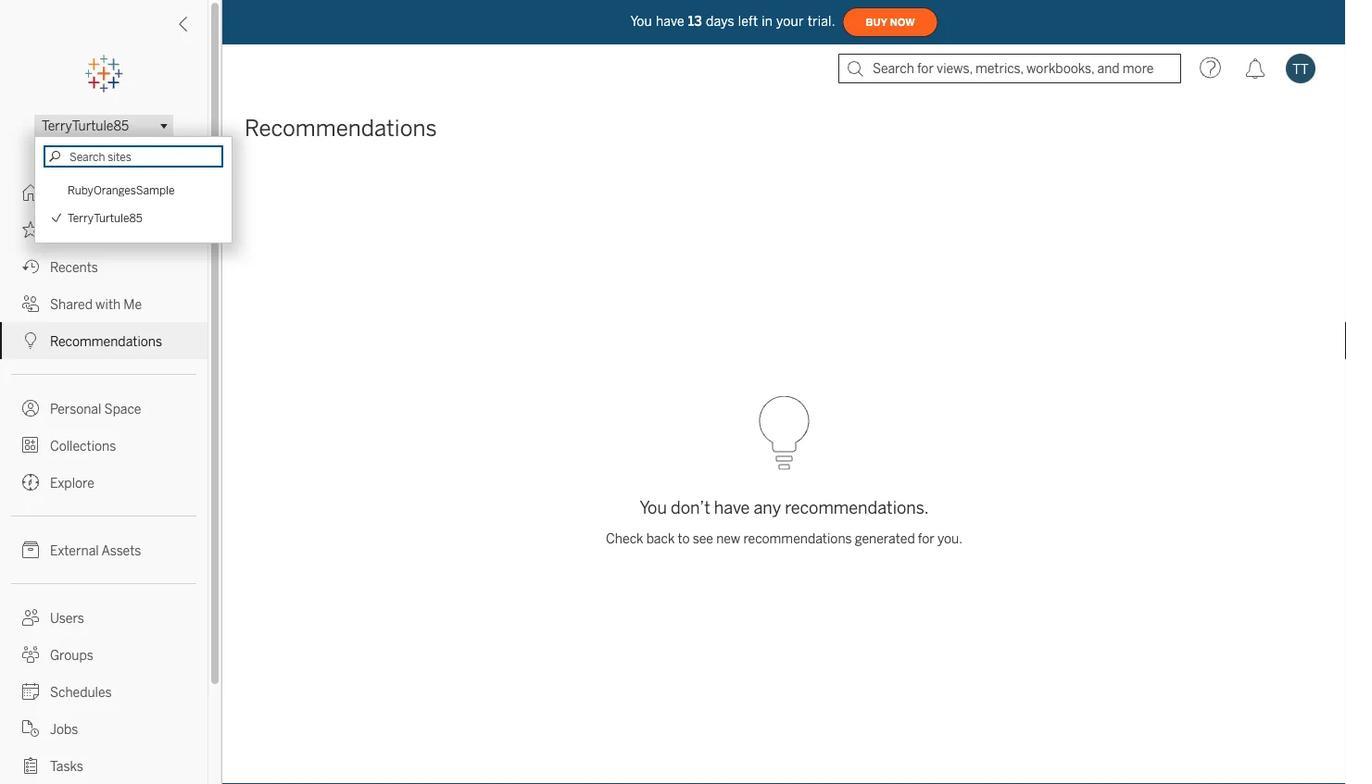 Task type: describe. For each thing, give the bounding box(es) containing it.
personal space
[[50, 402, 141, 417]]

terryturtule85 button
[[34, 115, 173, 137]]

external assets
[[50, 543, 141, 559]]

buy now button
[[843, 7, 938, 37]]

list box containing rubyorangessample
[[41, 171, 226, 237]]

me
[[124, 297, 142, 312]]

recommendations.
[[785, 498, 929, 518]]

now
[[890, 16, 915, 28]]

schedules link
[[0, 674, 208, 711]]

you don't have any recommendations.
[[640, 498, 929, 518]]

home
[[50, 186, 86, 201]]

jobs
[[50, 722, 78, 738]]

recents
[[50, 260, 98, 275]]

home link
[[0, 174, 208, 211]]

users link
[[0, 600, 208, 637]]

1 horizontal spatial have
[[714, 498, 750, 518]]

generated
[[855, 532, 915, 547]]

13
[[688, 14, 702, 29]]

collections
[[50, 439, 116, 454]]

external assets link
[[0, 532, 208, 569]]

back
[[646, 532, 675, 547]]

tasks link
[[0, 748, 208, 785]]

external
[[50, 543, 99, 559]]

in
[[762, 14, 773, 29]]

terryturtule85 link
[[68, 204, 215, 232]]

favorites link
[[0, 211, 208, 248]]

to
[[678, 532, 690, 547]]

main navigation. press the up and down arrow keys to access links. element
[[0, 174, 208, 785]]

space
[[104, 402, 141, 417]]

schedules
[[50, 685, 112, 701]]

you have 13 days left in your trial.
[[630, 14, 835, 29]]

jobs link
[[0, 711, 208, 748]]

groups
[[50, 648, 93, 663]]

shared with me link
[[0, 285, 208, 322]]

explore link
[[0, 464, 208, 501]]

new
[[716, 532, 741, 547]]

navigation panel element
[[0, 56, 208, 785]]

explore
[[50, 476, 94, 491]]

rubyorangessample
[[68, 183, 175, 197]]

terryturtule85 for terryturtule85 link
[[68, 211, 142, 224]]

recommendations
[[744, 532, 852, 547]]

recommendations inside main navigation. press the up and down arrow keys to access links. element
[[50, 334, 162, 349]]



Task type: locate. For each thing, give the bounding box(es) containing it.
Search sites text field
[[44, 145, 223, 168]]

1 vertical spatial recommendations
[[50, 334, 162, 349]]

0 vertical spatial you
[[630, 14, 652, 29]]

left
[[738, 14, 758, 29]]

0 vertical spatial have
[[656, 14, 685, 29]]

have
[[656, 14, 685, 29], [714, 498, 750, 518]]

groups link
[[0, 637, 208, 674]]

0 horizontal spatial have
[[656, 14, 685, 29]]

trial.
[[808, 14, 835, 29]]

don't
[[671, 498, 710, 518]]

your
[[777, 14, 804, 29]]

0 vertical spatial terryturtule85
[[42, 118, 129, 134]]

with
[[96, 297, 121, 312]]

see
[[693, 532, 713, 547]]

tasks
[[50, 759, 83, 775]]

list box
[[41, 171, 226, 237]]

you for you don't have any recommendations.
[[640, 498, 667, 518]]

1 vertical spatial terryturtule85
[[68, 211, 142, 224]]

recommendations link
[[0, 322, 208, 360]]

terryturtule85 inside popup button
[[42, 118, 129, 134]]

1 vertical spatial have
[[714, 498, 750, 518]]

1 horizontal spatial recommendations
[[245, 115, 437, 142]]

1 vertical spatial you
[[640, 498, 667, 518]]

you left 13
[[630, 14, 652, 29]]

Search for views, metrics, workbooks, and more text field
[[839, 54, 1181, 83]]

0 horizontal spatial recommendations
[[50, 334, 162, 349]]

rubyorangessample link
[[68, 176, 215, 204]]

any
[[754, 498, 781, 518]]

you for you have 13 days left in your trial.
[[630, 14, 652, 29]]

for
[[918, 532, 935, 547]]

users
[[50, 611, 84, 626]]

personal space link
[[0, 390, 208, 427]]

recommendations
[[245, 115, 437, 142], [50, 334, 162, 349]]

shared
[[50, 297, 93, 312]]

assets
[[101, 543, 141, 559]]

shared with me
[[50, 297, 142, 312]]

you up back at bottom
[[640, 498, 667, 518]]

buy
[[866, 16, 887, 28]]

buy now
[[866, 16, 915, 28]]

terryturtule85 for terryturtule85 popup button
[[42, 118, 129, 134]]

have left 13
[[656, 14, 685, 29]]

favorites
[[50, 223, 103, 238]]

0 vertical spatial recommendations
[[245, 115, 437, 142]]

have up new
[[714, 498, 750, 518]]

you
[[630, 14, 652, 29], [640, 498, 667, 518]]

terryturtule85
[[42, 118, 129, 134], [68, 211, 142, 224]]

recents link
[[0, 248, 208, 285]]

you.
[[938, 532, 963, 547]]

personal
[[50, 402, 101, 417]]

check back to see new recommendations generated for you.
[[606, 532, 963, 547]]

terryturtule85 down rubyorangessample
[[68, 211, 142, 224]]

check
[[606, 532, 644, 547]]

collections link
[[0, 427, 208, 464]]

terryturtule85 up search sites text box
[[42, 118, 129, 134]]

days
[[706, 14, 735, 29]]



Task type: vqa. For each thing, say whether or not it's contained in the screenshot.
JOBS
yes



